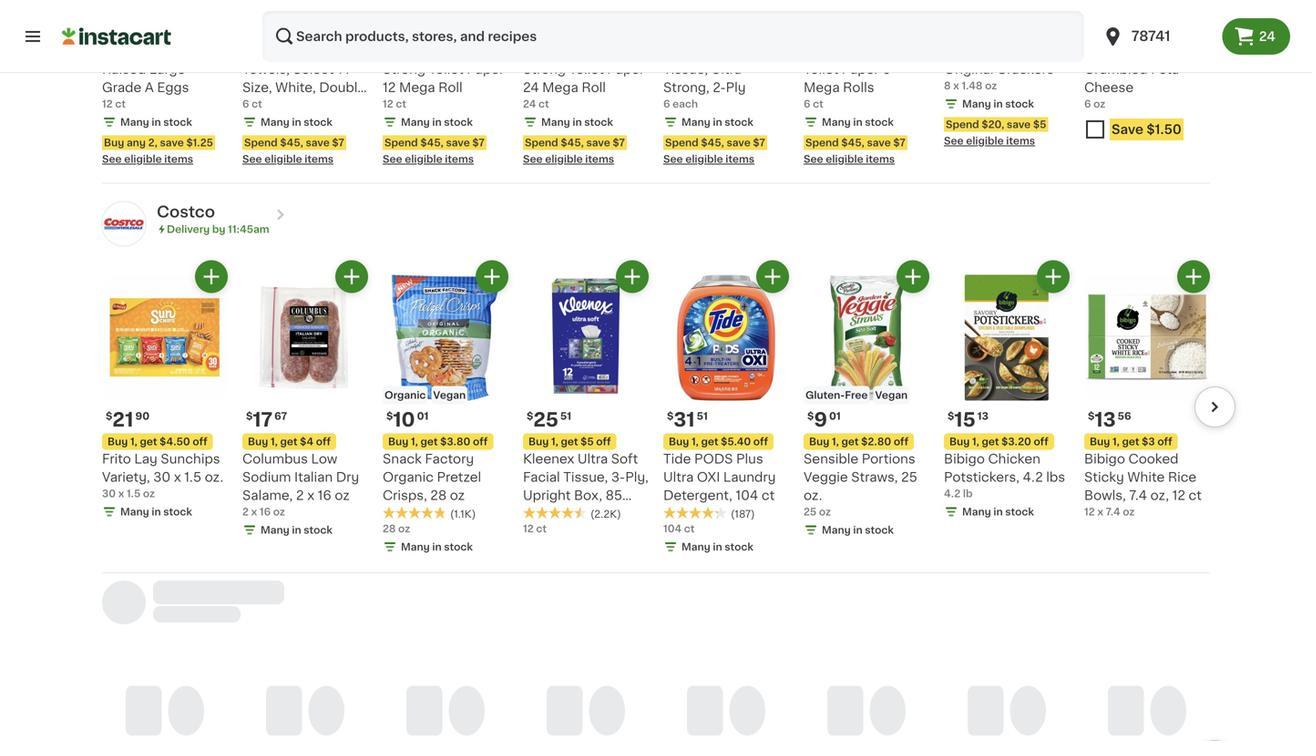 Task type: vqa. For each thing, say whether or not it's contained in the screenshot.
lined on the top
no



Task type: describe. For each thing, give the bounding box(es) containing it.
charmin for roll
[[383, 45, 437, 57]]

$ for 10
[[387, 411, 393, 421]]

in up $20,
[[994, 99, 1003, 109]]

upright
[[523, 489, 571, 502]]

stock up $1.25
[[163, 117, 192, 127]]

fresh
[[972, 45, 1008, 57]]

lb
[[964, 488, 973, 498]]

lay
[[134, 452, 158, 465]]

1, for 17
[[271, 437, 278, 447]]

spend for 30
[[525, 138, 559, 148]]

many in stock down white,
[[261, 117, 333, 127]]

buy for 13
[[1090, 437, 1111, 447]]

ultra inside the 30 charmin ultra strong toilet paper 24 mega roll 24 ct
[[581, 45, 611, 57]]

$ for 9
[[808, 411, 814, 421]]

12 down the "tissues,"
[[523, 524, 534, 534]]

get for 21
[[140, 437, 157, 447]]

6 left the original
[[883, 63, 891, 76]]

many down sensible portions veggie straws, 25 oz. 25 oz
[[822, 525, 851, 535]]

rolls
[[843, 81, 875, 94]]

12 right double
[[383, 81, 396, 94]]

lbs
[[1047, 471, 1066, 483]]

tide pods plus ultra oxi laundry detergent, 104 ct
[[664, 452, 776, 502]]

original
[[944, 63, 994, 76]]

$4
[[300, 437, 314, 447]]

add image for 31
[[762, 265, 784, 288]]

0 horizontal spatial 13
[[253, 20, 274, 40]]

12 ct
[[523, 524, 547, 534]]

many in stock down charmin ultra strong toilet paper 12 mega roll 12 ct
[[401, 117, 473, 127]]

39 inside $ 7 39
[[126, 21, 139, 31]]

x down variety,
[[118, 488, 124, 498]]

many in stock down the '(1.1k)'
[[401, 542, 473, 552]]

raised
[[102, 63, 146, 76]]

many in stock up 2,
[[120, 117, 192, 127]]

104 ct
[[664, 524, 695, 534]]

2 $45, from the left
[[421, 138, 444, 148]]

save inside buy any 2, save $1.25 see eligible items
[[160, 138, 184, 148]]

oz inside ritz fresh stacks original crackers 8 x 1.48 oz
[[986, 81, 998, 91]]

$ for 7
[[106, 21, 112, 31]]

many down the rolls,
[[261, 117, 290, 127]]

$7 for 30
[[613, 138, 625, 148]]

many up any
[[120, 117, 149, 127]]

salame,
[[243, 489, 293, 502]]

in down the charmin bathroom tissue, ultra strong, 2-ply 6 each
[[713, 117, 723, 127]]

low
[[311, 452, 338, 465]]

$ for 31
[[667, 411, 674, 421]]

stock down the 30 charmin ultra strong toilet paper 24 mega roll 24 ct
[[585, 117, 613, 127]]

oz inside sensible portions veggie straws, 25 oz. 25 oz
[[819, 507, 831, 517]]

many in stock down frito lay sunchips variety, 30 x 1.5 oz. 30 x 1.5 oz
[[120, 507, 192, 517]]

rice
[[1169, 471, 1197, 483]]

oz inside snack factory organic pretzel crisps, 28 oz
[[450, 489, 465, 502]]

mega for roll
[[399, 81, 435, 94]]

Search field
[[263, 11, 1085, 62]]

30 charmin ultra strong toilet paper 24 mega roll 24 ct
[[523, 20, 645, 109]]

7
[[112, 20, 124, 40]]

(2.2k)
[[591, 509, 621, 519]]

many down salame,
[[261, 525, 290, 535]]

39 inside 4 39
[[1111, 21, 1124, 31]]

box,
[[574, 489, 603, 502]]

$20,
[[982, 119, 1005, 129]]

stock down crackers
[[1006, 99, 1035, 109]]

add image for 15
[[1042, 265, 1065, 288]]

78741 button
[[1103, 11, 1212, 62]]

24 inside 24 button
[[1260, 30, 1276, 43]]

farms
[[133, 45, 172, 57]]

21
[[112, 410, 134, 429]]

104 inside tide pods plus ultra oxi laundry detergent, 104 ct
[[736, 489, 759, 502]]

$ for 21
[[106, 411, 112, 421]]

mega for rolls
[[804, 81, 840, 94]]

instacart logo image
[[62, 26, 171, 47]]

6 down size, on the top
[[243, 99, 249, 109]]

in down salame,
[[292, 525, 301, 535]]

many down "rolls"
[[822, 117, 851, 127]]

oz. inside frito lay sunchips variety, 30 x 1.5 oz. 30 x 1.5 oz
[[205, 471, 223, 483]]

ritz
[[944, 45, 969, 57]]

$5 for get
[[581, 437, 594, 447]]

30 inside the 30 charmin ultra strong toilet paper 24 mega roll 24 ct
[[534, 20, 560, 40]]

oz inside frito lay sunchips variety, 30 x 1.5 oz. 30 x 1.5 oz
[[143, 488, 155, 498]]

$45, for charmin bathroom tissue, ultra strong, 2-ply
[[701, 138, 725, 148]]

product group containing 15
[[944, 260, 1070, 519]]

51 for 31
[[697, 411, 708, 421]]

dry
[[336, 471, 359, 483]]

oz. inside sensible portions veggie straws, 25 oz. 25 oz
[[804, 489, 823, 502]]

x down salame,
[[251, 507, 257, 517]]

off for 9
[[894, 437, 909, 447]]

$1.25
[[186, 138, 213, 148]]

bibigo for potstickers,
[[944, 452, 985, 465]]

charmin bathroom tissue, ultra strong, 2-ply 6 each
[[664, 45, 784, 109]]

3-
[[612, 471, 626, 483]]

stock down the charmin bathroom tissue, ultra strong, 2-ply 6 each
[[725, 117, 754, 127]]

8
[[944, 81, 951, 91]]

many in stock down salame,
[[261, 525, 333, 535]]

56
[[1118, 411, 1132, 421]]

in down frito lay sunchips variety, 30 x 1.5 oz. 30 x 1.5 oz
[[152, 507, 161, 517]]

0 vertical spatial 7.4
[[1130, 489, 1148, 502]]

pretzel
[[437, 471, 482, 483]]

off for 13
[[1158, 437, 1173, 447]]

see for charmin ultra strong toilet paper 12 mega roll
[[383, 154, 403, 164]]

ultra inside kleenex ultra soft facial tissue, 3-ply, upright box, 85 tissues, 12 ct
[[578, 452, 608, 465]]

bounty paper towels, select-a- size, white, double rolls, 2-ply
[[243, 45, 366, 112]]

product group containing 10
[[383, 260, 509, 554]]

in down charmin ultra strong toilet paper 12 mega roll 12 ct
[[432, 117, 442, 127]]

eligible for 8 x 1.48 oz
[[967, 136, 1004, 146]]

product group containing ritz fresh stacks original crackers
[[944, 0, 1070, 148]]

ritz fresh stacks original crackers 8 x 1.48 oz
[[944, 45, 1055, 91]]

buy inside buy any 2, save $1.25 see eligible items
[[104, 138, 124, 148]]

9
[[814, 410, 828, 429]]

28 oz
[[383, 524, 410, 534]]

eggs
[[157, 81, 189, 94]]

stock down columbus low sodium italian dry salame, 2 x 16 oz 2 x 16 oz
[[304, 525, 333, 535]]

stock down (187)
[[725, 542, 754, 552]]

ct inside 'bibigo cooked sticky white rice bowls, 7.4 oz, 12 ct 12 x 7.4 oz'
[[1189, 489, 1202, 502]]

select-
[[293, 63, 340, 76]]

1, for 31
[[692, 437, 699, 447]]

$4.50
[[160, 437, 190, 447]]

2- inside the charmin bathroom tissue, ultra strong, 2-ply 6 each
[[713, 81, 726, 94]]

1, for 10
[[411, 437, 418, 447]]

bounty
[[243, 45, 289, 57]]

eligible for charmin ultra strong toilet paper 12 mega roll
[[405, 154, 443, 164]]

stock down white,
[[304, 117, 333, 127]]

ply inside the charmin bathroom tissue, ultra strong, 2-ply 6 each
[[726, 81, 746, 94]]

4
[[1095, 20, 1109, 40]]

49
[[415, 21, 429, 31]]

roll inside charmin ultra strong toilet paper 12 mega roll 12 ct
[[439, 81, 463, 94]]

12 down bowls,
[[1085, 507, 1096, 517]]

white
[[1128, 471, 1165, 483]]

bibigo for sticky
[[1085, 452, 1126, 465]]

facial
[[523, 471, 560, 483]]

many down charmin ultra strong toilet paper 12 mega roll 12 ct
[[401, 117, 430, 127]]

delivery
[[167, 224, 210, 234]]

columbus
[[243, 452, 308, 465]]

organic vegan
[[385, 390, 466, 400]]

many down each
[[682, 117, 711, 127]]

12 down 17 49
[[383, 99, 394, 109]]

2 $7 from the left
[[473, 138, 485, 148]]

in down "rolls"
[[854, 117, 863, 127]]

see for bounty paper towels, select-a- size, white, double rolls, 2-ply
[[243, 154, 262, 164]]

spend for charmin ultra soft toilet paper 6 mega rolls
[[806, 138, 839, 148]]

$2.80
[[862, 437, 892, 447]]

get for 25
[[561, 437, 578, 447]]

buy 1, get $4.50 off
[[108, 437, 208, 447]]

in down detergent,
[[713, 542, 723, 552]]

product group containing 4
[[1085, 0, 1211, 148]]

$ for 13
[[1089, 411, 1095, 421]]

6 right the charmin bathroom tissue, ultra strong, 2-ply 6 each
[[804, 99, 811, 109]]

sensible portions veggie straws, 25 oz. 25 oz
[[804, 452, 918, 517]]

get for 9
[[842, 437, 859, 447]]

pods
[[695, 452, 733, 465]]

kleenex ultra soft facial tissue, 3-ply, upright box, 85 tissues, 12 ct
[[523, 452, 649, 520]]

1, for 13
[[1113, 437, 1120, 447]]

bowls,
[[1085, 489, 1127, 502]]

tissue, inside the charmin bathroom tissue, ultra strong, 2-ply 6 each
[[664, 63, 708, 76]]

many in stock down each
[[682, 117, 754, 127]]

many down 28 oz
[[401, 542, 430, 552]]

portions
[[862, 452, 916, 465]]

add image for 25
[[621, 265, 644, 288]]

1, for 9
[[832, 437, 839, 447]]

ultra inside charmin ultra strong toilet paper 12 mega roll 12 ct
[[440, 45, 471, 57]]

in down white,
[[292, 117, 301, 127]]

x down italian
[[307, 489, 315, 502]]

save for bounty paper towels, select-a- size, white, double rolls, 2-ply
[[306, 138, 330, 148]]

stock down frito lay sunchips variety, 30 x 1.5 oz. 30 x 1.5 oz
[[163, 507, 192, 517]]

eligible for 6 each
[[686, 154, 724, 164]]

buy for 10
[[388, 437, 409, 447]]

off for 15
[[1034, 437, 1049, 447]]

many in stock down sensible portions veggie straws, 25 oz. 25 oz
[[822, 525, 894, 535]]

toilet for roll
[[429, 63, 464, 76]]

ct inside kleenex ultra soft facial tissue, 3-ply, upright box, 85 tissues, 12 ct
[[595, 507, 608, 520]]

see for 6 ct
[[804, 154, 824, 164]]

see for 8 x 1.48 oz
[[944, 136, 964, 146]]

buy for 17
[[248, 437, 268, 447]]

buy 1, get $5.40 off
[[669, 437, 769, 447]]

toilet for rolls
[[804, 63, 839, 76]]

$ 7 39
[[106, 20, 139, 40]]

many in stock up $20,
[[963, 99, 1035, 109]]

ply,
[[626, 471, 649, 483]]

many down the 30 charmin ultra strong toilet paper 24 mega roll 24 ct
[[542, 117, 570, 127]]

snack
[[383, 452, 422, 465]]

kleenex
[[523, 452, 575, 465]]

many in stock down the 30 charmin ultra strong toilet paper 24 mega roll 24 ct
[[542, 117, 613, 127]]

item carousel region containing 7
[[102, 0, 1236, 175]]

italian
[[294, 471, 333, 483]]

0 horizontal spatial 17
[[253, 410, 273, 429]]

oz down dry
[[335, 489, 350, 502]]

frito lay sunchips variety, 30 x 1.5 oz. 30 x 1.5 oz
[[102, 452, 223, 498]]

stock down "rolls"
[[865, 117, 894, 127]]

ct inside vital farms pasture raised large grade a eggs 12 ct
[[115, 99, 126, 109]]

see for charmin ultra strong toilet paper 24 mega roll
[[523, 154, 543, 164]]

many in stock down "rolls"
[[822, 117, 894, 127]]

12 inside kleenex ultra soft facial tissue, 3-ply, upright box, 85 tissues, 12 ct
[[579, 507, 592, 520]]

many down lb
[[963, 507, 992, 517]]

2- inside bounty paper towels, select-a- size, white, double rolls, 2-ply
[[280, 99, 294, 112]]

athenos traditional crumbled feta cheese 6 oz
[[1085, 45, 1208, 109]]

size,
[[243, 81, 272, 94]]

spend $45, save $7 see eligible items for charmin ultra soft toilet paper 6 mega rolls
[[804, 138, 906, 164]]

product group containing 9
[[804, 260, 930, 537]]

ultra inside the charmin bathroom tissue, ultra strong, 2-ply 6 each
[[712, 63, 742, 76]]

1 vertical spatial 4.2
[[944, 488, 961, 498]]

1 vertical spatial 28
[[383, 524, 396, 534]]

$ for 15
[[948, 411, 955, 421]]

x down sunchips
[[174, 471, 181, 483]]

stock down the '(1.1k)'
[[444, 542, 473, 552]]

spend down charmin ultra strong toilet paper 12 mega roll 12 ct
[[385, 138, 418, 148]]

chicken
[[989, 452, 1041, 465]]

gluten-
[[806, 390, 845, 400]]

sodium
[[243, 471, 291, 483]]

add image for 17
[[341, 265, 363, 288]]

see for 6 each
[[664, 154, 683, 164]]

tissues,
[[523, 507, 575, 520]]

1 spend $45, save $7 see eligible items from the left
[[243, 138, 345, 164]]

potstickers,
[[944, 471, 1020, 483]]

1.48
[[962, 81, 983, 91]]

items for 8 x 1.48 oz
[[1007, 136, 1036, 146]]

1 horizontal spatial 1.5
[[184, 471, 202, 483]]

buy 1, get $5 off
[[529, 437, 611, 447]]

spend down the rolls,
[[244, 138, 278, 148]]

sticky
[[1085, 471, 1125, 483]]

2 vertical spatial 30
[[102, 488, 116, 498]]

gluten-free vegan
[[806, 390, 908, 400]]

24 button
[[1223, 18, 1291, 55]]

each
[[673, 99, 698, 109]]

0 vertical spatial 16
[[318, 489, 332, 502]]

by
[[212, 224, 226, 234]]

laundry
[[724, 471, 776, 483]]

13 79
[[253, 20, 289, 40]]

$ for 17
[[246, 411, 253, 421]]

buy 1, get $3.80 off
[[388, 437, 488, 447]]

1 vertical spatial 104
[[664, 524, 682, 534]]

in up 2,
[[152, 117, 161, 127]]



Task type: locate. For each thing, give the bounding box(es) containing it.
1 bibigo from the left
[[944, 452, 985, 465]]

many in stock down lb
[[963, 507, 1035, 517]]

$5 up kleenex ultra soft facial tissue, 3-ply, upright box, 85 tissues, 12 ct
[[581, 437, 594, 447]]

90
[[135, 411, 150, 421]]

2 get from the left
[[280, 437, 298, 447]]

0 horizontal spatial add image
[[200, 265, 223, 288]]

1 horizontal spatial 39
[[1111, 21, 1124, 31]]

$7 for charmin ultra soft toilet paper 6 mega rolls
[[894, 138, 906, 148]]

1, for 15
[[973, 437, 980, 447]]

$ 13 56
[[1089, 410, 1132, 429]]

0 horizontal spatial 104
[[664, 524, 682, 534]]

product group containing 21
[[102, 260, 228, 519]]

1 39 from the left
[[126, 21, 139, 31]]

1 strong from the left
[[383, 63, 426, 76]]

get up kleenex
[[561, 437, 578, 447]]

0 horizontal spatial 2-
[[280, 99, 294, 112]]

$ for 25
[[527, 411, 534, 421]]

2 add image from the left
[[621, 265, 644, 288]]

12 inside vital farms pasture raised large grade a eggs 12 ct
[[102, 99, 113, 109]]

in down bibigo chicken potstickers, 4.2 lbs 4.2 lb
[[994, 507, 1003, 517]]

$45, down the 30 charmin ultra strong toilet paper 24 mega roll 24 ct
[[561, 138, 584, 148]]

1 horizontal spatial 25
[[804, 507, 817, 517]]

plus
[[737, 452, 764, 465]]

1 horizontal spatial $5
[[1034, 119, 1047, 129]]

buy for 9
[[810, 437, 830, 447]]

see inside spend $20, save $5 see eligible items
[[944, 136, 964, 146]]

15
[[955, 410, 976, 429]]

4 get from the left
[[561, 437, 578, 447]]

1 $7 from the left
[[332, 138, 345, 148]]

0 vertical spatial 30
[[534, 20, 560, 40]]

1.5 down variety,
[[127, 488, 141, 498]]

see inside buy any 2, save $1.25 see eligible items
[[102, 154, 122, 164]]

$ inside $ 7 39
[[106, 21, 112, 31]]

x inside ritz fresh stacks original crackers 8 x 1.48 oz
[[954, 81, 960, 91]]

0 vertical spatial oz.
[[205, 471, 223, 483]]

12
[[383, 81, 396, 94], [102, 99, 113, 109], [383, 99, 394, 109], [1173, 489, 1186, 502], [1085, 507, 1096, 517], [579, 507, 592, 520], [523, 524, 534, 534]]

1 horizontal spatial 13
[[978, 411, 989, 421]]

charmin inside the charmin bathroom tissue, ultra strong, 2-ply 6 each
[[664, 45, 718, 57]]

1 horizontal spatial 01
[[830, 411, 841, 421]]

$ inside $ 21 90
[[106, 411, 112, 421]]

buy up snack
[[388, 437, 409, 447]]

0 horizontal spatial roll
[[439, 81, 463, 94]]

79
[[276, 21, 289, 31]]

3 add image from the left
[[1183, 265, 1206, 288]]

toilet inside charmin ultra strong toilet paper 12 mega roll 12 ct
[[429, 63, 464, 76]]

mega inside the 30 charmin ultra strong toilet paper 24 mega roll 24 ct
[[543, 81, 579, 94]]

0 horizontal spatial oz.
[[205, 471, 223, 483]]

1 mega from the left
[[399, 81, 435, 94]]

frito
[[102, 452, 131, 465]]

2 horizontal spatial 25
[[902, 471, 918, 483]]

stock down bibigo chicken potstickers, 4.2 lbs 4.2 lb
[[1006, 507, 1035, 517]]

4 charmin from the left
[[804, 45, 858, 57]]

01 for 9
[[830, 411, 841, 421]]

charmin for rolls
[[804, 45, 858, 57]]

off for 25
[[597, 437, 611, 447]]

2 01 from the left
[[830, 411, 841, 421]]

0 vertical spatial 2-
[[713, 81, 726, 94]]

0 horizontal spatial bibigo
[[944, 452, 985, 465]]

get for 17
[[280, 437, 298, 447]]

13 right the 15
[[978, 411, 989, 421]]

spend $45, save $7 see eligible items down the 30 charmin ultra strong toilet paper 24 mega roll 24 ct
[[523, 138, 625, 164]]

2 horizontal spatial 30
[[534, 20, 560, 40]]

1 horizontal spatial 28
[[431, 489, 447, 502]]

save right $20,
[[1007, 119, 1031, 129]]

5 1, from the left
[[692, 437, 699, 447]]

off
[[193, 437, 208, 447], [316, 437, 331, 447], [473, 437, 488, 447], [597, 437, 611, 447], [754, 437, 769, 447], [894, 437, 909, 447], [1034, 437, 1049, 447], [1158, 437, 1173, 447]]

$ 10 01
[[387, 410, 429, 429]]

ultra
[[440, 45, 471, 57], [581, 45, 611, 57], [862, 45, 892, 57], [712, 63, 742, 76], [578, 452, 608, 465], [664, 471, 694, 483]]

paper inside bounty paper towels, select-a- size, white, double rolls, 2-ply
[[292, 45, 330, 57]]

crackers
[[997, 63, 1055, 76]]

$7 for charmin bathroom tissue, ultra strong, 2-ply
[[753, 138, 766, 148]]

$ 9 01
[[808, 410, 841, 429]]

spend for charmin bathroom tissue, ultra strong, 2-ply
[[666, 138, 699, 148]]

0 horizontal spatial 4.2
[[944, 488, 961, 498]]

oz down cheese
[[1094, 99, 1106, 109]]

None search field
[[263, 11, 1085, 62]]

stock down charmin ultra strong toilet paper 12 mega roll 12 ct
[[444, 117, 473, 127]]

get up sensible
[[842, 437, 859, 447]]

2 vertical spatial 24
[[523, 99, 536, 109]]

1 horizontal spatial oz.
[[804, 489, 823, 502]]

51 inside '$ 31 51'
[[697, 411, 708, 421]]

3 get from the left
[[421, 437, 438, 447]]

7.4 down the white
[[1130, 489, 1148, 502]]

0 horizontal spatial $5
[[581, 437, 594, 447]]

ply inside bounty paper towels, select-a- size, white, double rolls, 2-ply
[[294, 99, 314, 112]]

5 $7 from the left
[[894, 138, 906, 148]]

6 inside the charmin bathroom tissue, ultra strong, 2-ply 6 each
[[664, 99, 670, 109]]

soft up 3-
[[611, 452, 638, 465]]

mega inside charmin ultra strong toilet paper 12 mega roll 12 ct
[[399, 81, 435, 94]]

1, for 21
[[130, 437, 137, 447]]

1.5
[[184, 471, 202, 483], [127, 488, 141, 498]]

paper inside charmin ultra strong toilet paper 12 mega roll 12 ct
[[467, 63, 504, 76]]

2 roll from the left
[[582, 81, 606, 94]]

get for 13
[[1123, 437, 1140, 447]]

4 39
[[1095, 20, 1124, 40]]

8 1, from the left
[[1113, 437, 1120, 447]]

detergent,
[[664, 489, 733, 502]]

strong inside the 30 charmin ultra strong toilet paper 24 mega roll 24 ct
[[523, 63, 566, 76]]

0 horizontal spatial soft
[[611, 452, 638, 465]]

5 add image from the left
[[1042, 265, 1065, 288]]

6 1, from the left
[[832, 437, 839, 447]]

$ 25 51
[[527, 410, 572, 429]]

soft for 3-
[[611, 452, 638, 465]]

oz inside 'bibigo cooked sticky white rice bowls, 7.4 oz, 12 ct 12 x 7.4 oz'
[[1123, 507, 1135, 517]]

$5.40
[[721, 437, 751, 447]]

$5 inside spend $20, save $5 see eligible items
[[1034, 119, 1047, 129]]

save for charmin ultra strong toilet paper 24 mega roll
[[587, 138, 611, 148]]

costco image
[[102, 202, 146, 246]]

buy up sensible
[[810, 437, 830, 447]]

get
[[140, 437, 157, 447], [280, 437, 298, 447], [421, 437, 438, 447], [561, 437, 578, 447], [702, 437, 719, 447], [842, 437, 859, 447], [982, 437, 1000, 447], [1123, 437, 1140, 447]]

buy for 31
[[669, 437, 689, 447]]

organic
[[385, 390, 426, 400], [383, 471, 434, 483]]

1, up kleenex
[[552, 437, 559, 447]]

product group
[[102, 0, 228, 166], [243, 0, 368, 166], [383, 0, 509, 166], [523, 0, 649, 166], [664, 0, 790, 166], [804, 0, 930, 166], [944, 0, 1070, 148], [1085, 0, 1211, 148], [102, 260, 228, 519], [243, 260, 368, 537], [383, 260, 509, 554], [523, 260, 649, 536], [664, 260, 790, 554], [804, 260, 930, 537], [944, 260, 1070, 519], [1085, 260, 1211, 519]]

x
[[954, 81, 960, 91], [174, 471, 181, 483], [118, 488, 124, 498], [307, 489, 315, 502], [251, 507, 257, 517], [1098, 507, 1104, 517]]

6 ct
[[243, 99, 262, 109]]

67
[[275, 411, 287, 421]]

soft for 6
[[895, 45, 922, 57]]

$1.50
[[1147, 123, 1182, 136]]

variety,
[[102, 471, 150, 483]]

spend down the 'charmin ultra soft toilet paper 6 mega rolls 6 ct'
[[806, 138, 839, 148]]

1 horizontal spatial vegan
[[876, 390, 908, 400]]

6 off from the left
[[894, 437, 909, 447]]

paper inside the 'charmin ultra soft toilet paper 6 mega rolls 6 ct'
[[842, 63, 879, 76]]

3 $45, from the left
[[561, 138, 584, 148]]

bibigo chicken potstickers, 4.2 lbs 4.2 lb
[[944, 452, 1066, 498]]

78741 button
[[1092, 11, 1223, 62]]

11:45am
[[228, 224, 270, 234]]

toilet inside the 'charmin ultra soft toilet paper 6 mega rolls 6 ct'
[[804, 63, 839, 76]]

bibigo up sticky
[[1085, 452, 1126, 465]]

31
[[674, 410, 695, 429]]

buy up tide
[[669, 437, 689, 447]]

2 charmin from the left
[[523, 45, 578, 57]]

ct inside the 'charmin ultra soft toilet paper 6 mega rolls 6 ct'
[[813, 99, 824, 109]]

1 horizontal spatial 4.2
[[1023, 471, 1044, 483]]

78741
[[1132, 30, 1171, 43]]

get up lay
[[140, 437, 157, 447]]

organic inside snack factory organic pretzel crisps, 28 oz
[[383, 471, 434, 483]]

2 51 from the left
[[697, 411, 708, 421]]

get for 31
[[702, 437, 719, 447]]

2 strong from the left
[[523, 63, 566, 76]]

1 horizontal spatial add image
[[341, 265, 363, 288]]

25 down portions
[[902, 471, 918, 483]]

1 vertical spatial ply
[[294, 99, 314, 112]]

product group containing 30
[[523, 0, 649, 166]]

charmin ultra strong toilet paper 12 mega roll 12 ct
[[383, 45, 504, 109]]

0 horizontal spatial toilet
[[429, 63, 464, 76]]

1 vertical spatial 25
[[902, 471, 918, 483]]

factory
[[425, 452, 474, 465]]

in down the 30 charmin ultra strong toilet paper 24 mega roll 24 ct
[[573, 117, 582, 127]]

eligible inside spend $20, save $5 see eligible items
[[967, 136, 1004, 146]]

28 down pretzel
[[431, 489, 447, 502]]

1 horizontal spatial bibigo
[[1085, 452, 1126, 465]]

$ inside $ 17 67
[[246, 411, 253, 421]]

2 39 from the left
[[1111, 21, 1124, 31]]

buy down $ 13 56
[[1090, 437, 1111, 447]]

3 spend $45, save $7 see eligible items from the left
[[523, 138, 625, 164]]

1 vertical spatial tissue,
[[564, 471, 608, 483]]

get for 15
[[982, 437, 1000, 447]]

$ inside $ 25 51
[[527, 411, 534, 421]]

items for 6 ct
[[866, 154, 895, 164]]

2 vertical spatial 25
[[804, 507, 817, 517]]

1 horizontal spatial 104
[[736, 489, 759, 502]]

get left '$3.80'
[[421, 437, 438, 447]]

buy 1, get $4 off
[[248, 437, 331, 447]]

$45, down strong,
[[701, 138, 725, 148]]

2 horizontal spatial toilet
[[804, 63, 839, 76]]

oz,
[[1151, 489, 1170, 502]]

1 vegan from the left
[[433, 390, 466, 400]]

0 vertical spatial soft
[[895, 45, 922, 57]]

$7 down the charmin bathroom tissue, ultra strong, 2-ply 6 each
[[753, 138, 766, 148]]

off for 17
[[316, 437, 331, 447]]

soft inside kleenex ultra soft facial tissue, 3-ply, upright box, 85 tissues, 12 ct
[[611, 452, 638, 465]]

bibigo inside bibigo chicken potstickers, 4.2 lbs 4.2 lb
[[944, 452, 985, 465]]

3 toilet from the left
[[804, 63, 839, 76]]

1 horizontal spatial roll
[[582, 81, 606, 94]]

soft inside the 'charmin ultra soft toilet paper 6 mega rolls 6 ct'
[[895, 45, 922, 57]]

$ 31 51
[[667, 410, 708, 429]]

many in stock down (187)
[[682, 542, 754, 552]]

many down 104 ct
[[682, 542, 711, 552]]

$45, for 30
[[561, 138, 584, 148]]

0 vertical spatial 4.2
[[1023, 471, 1044, 483]]

product group containing charmin ultra soft toilet paper 6 mega rolls
[[804, 0, 930, 166]]

spend
[[946, 119, 980, 129], [244, 138, 278, 148], [385, 138, 418, 148], [525, 138, 559, 148], [666, 138, 699, 148], [806, 138, 839, 148]]

save for 6 each
[[727, 138, 751, 148]]

snack factory organic pretzel crisps, 28 oz
[[383, 452, 482, 502]]

1 vertical spatial soft
[[611, 452, 638, 465]]

x inside 'bibigo cooked sticky white rice bowls, 7.4 oz, 12 ct 12 x 7.4 oz'
[[1098, 507, 1104, 517]]

paper inside the 30 charmin ultra strong toilet paper 24 mega roll 24 ct
[[607, 63, 645, 76]]

save right 2,
[[160, 138, 184, 148]]

0 horizontal spatial 1.5
[[127, 488, 141, 498]]

3 $7 from the left
[[613, 138, 625, 148]]

spend $45, save $7 see eligible items for charmin bathroom tissue, ultra strong, 2-ply
[[664, 138, 766, 164]]

$ down gluten-
[[808, 411, 814, 421]]

ultra inside tide pods plus ultra oxi laundry detergent, 104 ct
[[664, 471, 694, 483]]

eligible
[[967, 136, 1004, 146], [124, 154, 162, 164], [265, 154, 302, 164], [405, 154, 443, 164], [545, 154, 583, 164], [686, 154, 724, 164], [826, 154, 864, 164]]

2- down white,
[[280, 99, 294, 112]]

off for 31
[[754, 437, 769, 447]]

0 vertical spatial tissue,
[[664, 63, 708, 76]]

off for 10
[[473, 437, 488, 447]]

oz inside athenos traditional crumbled feta cheese 6 oz
[[1094, 99, 1106, 109]]

many down variety,
[[120, 507, 149, 517]]

2 vegan from the left
[[876, 390, 908, 400]]

strong inside charmin ultra strong toilet paper 12 mega roll 12 ct
[[383, 63, 426, 76]]

2 horizontal spatial mega
[[804, 81, 840, 94]]

1 horizontal spatial tissue,
[[664, 63, 708, 76]]

buy 1, get $2.80 off
[[810, 437, 909, 447]]

0 vertical spatial 24
[[1260, 30, 1276, 43]]

7 get from the left
[[982, 437, 1000, 447]]

1 vertical spatial 30
[[153, 471, 171, 483]]

$ down organic vegan
[[387, 411, 393, 421]]

charmin
[[383, 45, 437, 57], [523, 45, 578, 57], [664, 45, 718, 57], [804, 45, 858, 57]]

0 horizontal spatial tissue,
[[564, 471, 608, 483]]

in down sensible portions veggie straws, 25 oz. 25 oz
[[854, 525, 863, 535]]

0 vertical spatial 104
[[736, 489, 759, 502]]

traditional
[[1142, 45, 1208, 57]]

1.5 down sunchips
[[184, 471, 202, 483]]

add image for 9
[[902, 265, 925, 288]]

ct inside charmin ultra strong toilet paper 12 mega roll 12 ct
[[396, 99, 407, 109]]

1 toilet from the left
[[429, 63, 464, 76]]

1 charmin from the left
[[383, 45, 437, 57]]

5 get from the left
[[702, 437, 719, 447]]

ply down bathroom
[[726, 81, 746, 94]]

add image
[[200, 265, 223, 288], [341, 265, 363, 288], [1183, 265, 1206, 288]]

1 horizontal spatial strong
[[523, 63, 566, 76]]

vegan
[[433, 390, 466, 400], [876, 390, 908, 400]]

8 get from the left
[[1123, 437, 1140, 447]]

add image for 10
[[481, 265, 504, 288]]

2 horizontal spatial 13
[[1095, 410, 1116, 429]]

off right $4
[[316, 437, 331, 447]]

$ inside $ 13 56
[[1089, 411, 1095, 421]]

columbus low sodium italian dry salame, 2 x 16 oz 2 x 16 oz
[[243, 452, 359, 517]]

get for 10
[[421, 437, 438, 447]]

1 vertical spatial organic
[[383, 471, 434, 483]]

items for 6 each
[[726, 154, 755, 164]]

eligible for charmin ultra strong toilet paper 24 mega roll
[[545, 154, 583, 164]]

1 roll from the left
[[439, 81, 463, 94]]

spend $45, save $7 see eligible items for 30
[[523, 138, 625, 164]]

3 mega from the left
[[804, 81, 840, 94]]

3 add image from the left
[[762, 265, 784, 288]]

eligible for 6 ct
[[826, 154, 864, 164]]

items for charmin ultra strong toilet paper 24 mega roll
[[586, 154, 615, 164]]

towels,
[[243, 63, 290, 76]]

$ left 56
[[1089, 411, 1095, 421]]

1 vertical spatial 1.5
[[127, 488, 141, 498]]

cheese
[[1085, 81, 1134, 94]]

0 horizontal spatial 16
[[260, 507, 271, 517]]

save down "rolls"
[[867, 138, 891, 148]]

1, down $ 13 56
[[1113, 437, 1120, 447]]

off up plus
[[754, 437, 769, 447]]

oz down crisps,
[[398, 524, 410, 534]]

51
[[561, 411, 572, 421], [697, 411, 708, 421]]

0 horizontal spatial 28
[[383, 524, 396, 534]]

in
[[994, 99, 1003, 109], [152, 117, 161, 127], [292, 117, 301, 127], [432, 117, 442, 127], [573, 117, 582, 127], [713, 117, 723, 127], [854, 117, 863, 127], [152, 507, 161, 517], [994, 507, 1003, 517], [292, 525, 301, 535], [854, 525, 863, 535], [432, 542, 442, 552], [713, 542, 723, 552]]

1 horizontal spatial toilet
[[569, 63, 604, 76]]

0 vertical spatial $5
[[1034, 119, 1047, 129]]

1 $45, from the left
[[280, 138, 303, 148]]

1 vertical spatial item carousel region
[[77, 260, 1236, 565]]

$5 for save
[[1034, 119, 1047, 129]]

1 horizontal spatial 16
[[318, 489, 332, 502]]

ultra inside the 'charmin ultra soft toilet paper 6 mega rolls 6 ct'
[[862, 45, 892, 57]]

0 horizontal spatial vegan
[[433, 390, 466, 400]]

organic up crisps,
[[383, 471, 434, 483]]

tissue, up box,
[[564, 471, 608, 483]]

spend $20, save $5 see eligible items
[[944, 119, 1047, 146]]

mega inside the 'charmin ultra soft toilet paper 6 mega rolls 6 ct'
[[804, 81, 840, 94]]

0 vertical spatial ply
[[726, 81, 746, 94]]

85
[[606, 489, 623, 502]]

2 toilet from the left
[[569, 63, 604, 76]]

1 51 from the left
[[561, 411, 572, 421]]

spend $45, save $7 see eligible items
[[243, 138, 345, 164], [383, 138, 485, 164], [523, 138, 625, 164], [664, 138, 766, 164], [804, 138, 906, 164]]

many down 1.48
[[963, 99, 992, 109]]

4 off from the left
[[597, 437, 611, 447]]

2 bibigo from the left
[[1085, 452, 1126, 465]]

8 off from the left
[[1158, 437, 1173, 447]]

sunchips
[[161, 452, 220, 465]]

spend inside spend $20, save $5 see eligible items
[[946, 119, 980, 129]]

51 for 25
[[561, 411, 572, 421]]

7 off from the left
[[1034, 437, 1049, 447]]

large
[[149, 63, 186, 76]]

$ inside "$ 10 01"
[[387, 411, 393, 421]]

in down snack factory organic pretzel crisps, 28 oz
[[432, 542, 442, 552]]

$ inside '$ 31 51'
[[667, 411, 674, 421]]

delivery by 11:45am
[[167, 224, 270, 234]]

1 add image from the left
[[481, 265, 504, 288]]

buy
[[104, 138, 124, 148], [108, 437, 128, 447], [248, 437, 268, 447], [388, 437, 409, 447], [529, 437, 549, 447], [669, 437, 689, 447], [810, 437, 830, 447], [950, 437, 970, 447], [1090, 437, 1111, 447]]

0 vertical spatial organic
[[385, 390, 426, 400]]

3 1, from the left
[[411, 437, 418, 447]]

save $1.50
[[1112, 123, 1182, 136]]

off right $3.20
[[1034, 437, 1049, 447]]

vital farms pasture raised large grade a eggs 12 ct
[[102, 45, 224, 109]]

$45, down "rolls"
[[842, 138, 865, 148]]

save for 6 ct
[[867, 138, 891, 148]]

toilet
[[429, 63, 464, 76], [569, 63, 604, 76], [804, 63, 839, 76]]

4 1, from the left
[[552, 437, 559, 447]]

1 add image from the left
[[200, 265, 223, 288]]

5 off from the left
[[754, 437, 769, 447]]

0 horizontal spatial 2
[[243, 507, 249, 517]]

oz down variety,
[[143, 488, 155, 498]]

$ up kleenex
[[527, 411, 534, 421]]

1, up snack
[[411, 437, 418, 447]]

01 inside $ 9 01
[[830, 411, 841, 421]]

toilet inside the 30 charmin ultra strong toilet paper 24 mega roll 24 ct
[[569, 63, 604, 76]]

$45,
[[280, 138, 303, 148], [421, 138, 444, 148], [561, 138, 584, 148], [701, 138, 725, 148], [842, 138, 865, 148]]

charmin inside the 30 charmin ultra strong toilet paper 24 mega roll 24 ct
[[523, 45, 578, 57]]

1 horizontal spatial ply
[[726, 81, 746, 94]]

1 horizontal spatial 30
[[153, 471, 171, 483]]

10
[[393, 410, 415, 429]]

4.2 left lbs
[[1023, 471, 1044, 483]]

charmin inside the 'charmin ultra soft toilet paper 6 mega rolls 6 ct'
[[804, 45, 858, 57]]

$5 right $20,
[[1034, 119, 1047, 129]]

oz
[[986, 81, 998, 91], [1094, 99, 1106, 109], [143, 488, 155, 498], [335, 489, 350, 502], [450, 489, 465, 502], [273, 507, 285, 517], [819, 507, 831, 517], [1123, 507, 1135, 517], [398, 524, 410, 534]]

1 horizontal spatial 51
[[697, 411, 708, 421]]

item carousel region containing 21
[[77, 260, 1236, 565]]

spend $45, save $7 see eligible items down each
[[664, 138, 766, 164]]

1 01 from the left
[[417, 411, 429, 421]]

0 horizontal spatial 51
[[561, 411, 572, 421]]

7.4 down bowls,
[[1106, 507, 1121, 517]]

items for charmin ultra strong toilet paper 12 mega roll
[[445, 154, 474, 164]]

1 vertical spatial 24
[[523, 81, 539, 94]]

stock down sensible portions veggie straws, 25 oz. 25 oz
[[865, 525, 894, 535]]

spend $45, save $7 see eligible items down charmin ultra strong toilet paper 12 mega roll 12 ct
[[383, 138, 485, 164]]

0 horizontal spatial ply
[[294, 99, 314, 112]]

01 inside "$ 10 01"
[[417, 411, 429, 421]]

(1.1k)
[[450, 509, 476, 519]]

24
[[1260, 30, 1276, 43], [523, 81, 539, 94], [523, 99, 536, 109]]

get left $3.20
[[982, 437, 1000, 447]]

01 for 10
[[417, 411, 429, 421]]

4 $45, from the left
[[701, 138, 725, 148]]

2 mega from the left
[[543, 81, 579, 94]]

0 horizontal spatial 01
[[417, 411, 429, 421]]

2,
[[148, 138, 158, 148]]

7 1, from the left
[[973, 437, 980, 447]]

strong,
[[664, 81, 710, 94]]

spend for ritz fresh stacks original crackers
[[946, 119, 980, 129]]

charmin for 6
[[664, 45, 718, 57]]

buy left any
[[104, 138, 124, 148]]

tissue, inside kleenex ultra soft facial tissue, 3-ply, upright box, 85 tissues, 12 ct
[[564, 471, 608, 483]]

12 down "rice" on the bottom
[[1173, 489, 1186, 502]]

add image for 21
[[200, 265, 223, 288]]

items for bounty paper towels, select-a- size, white, double rolls, 2-ply
[[305, 154, 334, 164]]

1 vertical spatial 7.4
[[1106, 507, 1121, 517]]

1 vertical spatial 2
[[243, 507, 249, 517]]

2 vertical spatial item carousel region
[[102, 646, 1236, 741]]

items
[[1007, 136, 1036, 146], [164, 154, 193, 164], [305, 154, 334, 164], [445, 154, 474, 164], [586, 154, 615, 164], [726, 154, 755, 164], [866, 154, 895, 164]]

0 vertical spatial 2
[[296, 489, 304, 502]]

roll inside the 30 charmin ultra strong toilet paper 24 mega roll 24 ct
[[582, 81, 606, 94]]

2 1, from the left
[[271, 437, 278, 447]]

item carousel region
[[102, 0, 1236, 175], [77, 260, 1236, 565], [102, 646, 1236, 741]]

ct inside the 30 charmin ultra strong toilet paper 24 mega roll 24 ct
[[539, 99, 549, 109]]

2 off from the left
[[316, 437, 331, 447]]

buy for 15
[[950, 437, 970, 447]]

2 add image from the left
[[341, 265, 363, 288]]

0 horizontal spatial 25
[[534, 410, 559, 429]]

01 right 10
[[417, 411, 429, 421]]

17 left 67 in the bottom of the page
[[253, 410, 273, 429]]

save down charmin ultra strong toilet paper 12 mega roll 12 ct
[[446, 138, 470, 148]]

5 spend $45, save $7 see eligible items from the left
[[804, 138, 906, 164]]

0 horizontal spatial strong
[[383, 63, 426, 76]]

product group containing 25
[[523, 260, 649, 536]]

4 add image from the left
[[902, 265, 925, 288]]

white,
[[275, 81, 316, 94]]

6 inside athenos traditional crumbled feta cheese 6 oz
[[1085, 99, 1092, 109]]

17 49
[[393, 20, 429, 40]]

eligible for bounty paper towels, select-a- size, white, double rolls, 2-ply
[[265, 154, 302, 164]]

4 $7 from the left
[[753, 138, 766, 148]]

save for charmin ultra strong toilet paper 12 mega roll
[[446, 138, 470, 148]]

1 vertical spatial $5
[[581, 437, 594, 447]]

items inside buy any 2, save $1.25 see eligible items
[[164, 154, 193, 164]]

2 spend $45, save $7 see eligible items from the left
[[383, 138, 485, 164]]

6 get from the left
[[842, 437, 859, 447]]

1, down '$ 31 51'
[[692, 437, 699, 447]]

0 horizontal spatial 7.4
[[1106, 507, 1121, 517]]

product group containing 31
[[664, 260, 790, 554]]

$ up tide
[[667, 411, 674, 421]]

0 vertical spatial 1.5
[[184, 471, 202, 483]]

ct inside tide pods plus ultra oxi laundry detergent, 104 ct
[[762, 489, 775, 502]]

1 vertical spatial 16
[[260, 507, 271, 517]]

0 vertical spatial item carousel region
[[102, 0, 1236, 175]]

0 horizontal spatial 30
[[102, 488, 116, 498]]

charmin inside charmin ultra strong toilet paper 12 mega roll 12 ct
[[383, 45, 437, 57]]

$3.80
[[440, 437, 471, 447]]

4 spend $45, save $7 see eligible items from the left
[[664, 138, 766, 164]]

product group containing charmin bathroom tissue, ultra strong, 2-ply
[[664, 0, 790, 166]]

$7 down double
[[332, 138, 345, 148]]

product group containing 7
[[102, 0, 228, 166]]

items inside spend $20, save $5 see eligible items
[[1007, 136, 1036, 146]]

tide
[[664, 452, 691, 465]]

off up portions
[[894, 437, 909, 447]]

bibigo inside 'bibigo cooked sticky white rice bowls, 7.4 oz, 12 ct 12 x 7.4 oz'
[[1085, 452, 1126, 465]]

1 off from the left
[[193, 437, 208, 447]]

charmin ultra soft toilet paper 6 mega rolls 6 ct
[[804, 45, 922, 109]]

0 vertical spatial 17
[[393, 20, 413, 40]]

0 vertical spatial 25
[[534, 410, 559, 429]]

1 1, from the left
[[130, 437, 137, 447]]

0 vertical spatial 28
[[431, 489, 447, 502]]

a-
[[340, 63, 354, 76]]

1 horizontal spatial 7.4
[[1130, 489, 1148, 502]]

oz down salame,
[[273, 507, 285, 517]]

eligible inside buy any 2, save $1.25 see eligible items
[[124, 154, 162, 164]]

1 horizontal spatial 17
[[393, 20, 413, 40]]

12 down grade
[[102, 99, 113, 109]]

1, for 25
[[552, 437, 559, 447]]

51 inside $ 25 51
[[561, 411, 572, 421]]

3 charmin from the left
[[664, 45, 718, 57]]

13 inside $ 15 13
[[978, 411, 989, 421]]

1 horizontal spatial mega
[[543, 81, 579, 94]]

$45, for charmin ultra soft toilet paper 6 mega rolls
[[842, 138, 865, 148]]

ply down white,
[[294, 99, 314, 112]]

get left $4
[[280, 437, 298, 447]]

off for 21
[[193, 437, 208, 447]]

athenos
[[1085, 45, 1138, 57]]

add image for 13
[[1183, 265, 1206, 288]]

$ inside $ 15 13
[[948, 411, 955, 421]]

1, up columbus
[[271, 437, 278, 447]]

5 $45, from the left
[[842, 138, 865, 148]]

buy for 25
[[529, 437, 549, 447]]

0 horizontal spatial mega
[[399, 81, 435, 94]]

save inside spend $20, save $5 see eligible items
[[1007, 119, 1031, 129]]

1 horizontal spatial 2-
[[713, 81, 726, 94]]

any
[[127, 138, 146, 148]]

grade
[[102, 81, 142, 94]]

save for 8 x 1.48 oz
[[1007, 119, 1031, 129]]

12 down box,
[[579, 507, 592, 520]]

1 vertical spatial 17
[[253, 410, 273, 429]]

6 left each
[[664, 99, 670, 109]]

off up sunchips
[[193, 437, 208, 447]]

$ inside $ 9 01
[[808, 411, 814, 421]]

0 horizontal spatial 39
[[126, 21, 139, 31]]

3 off from the left
[[473, 437, 488, 447]]

28 inside snack factory organic pretzel crisps, 28 oz
[[431, 489, 447, 502]]

buy for 21
[[108, 437, 128, 447]]

1 horizontal spatial 2
[[296, 489, 304, 502]]

add image
[[481, 265, 504, 288], [621, 265, 644, 288], [762, 265, 784, 288], [902, 265, 925, 288], [1042, 265, 1065, 288]]

1 get from the left
[[140, 437, 157, 447]]

1 vertical spatial oz.
[[804, 489, 823, 502]]

51 right 31
[[697, 411, 708, 421]]

2 horizontal spatial add image
[[1183, 265, 1206, 288]]



